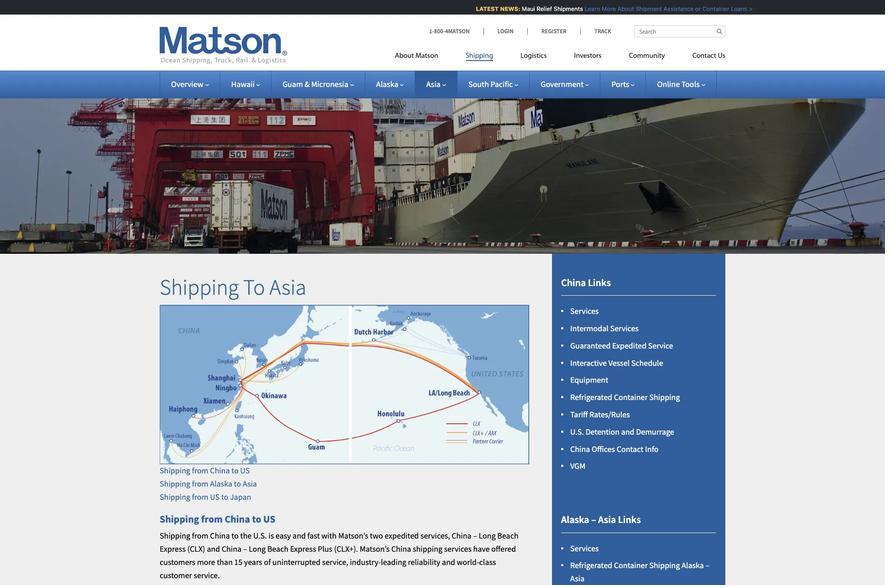 Task type: describe. For each thing, give the bounding box(es) containing it.
refrigerated for refrigerated container shipping
[[570, 392, 612, 403]]

or
[[690, 5, 696, 12]]

offered
[[491, 544, 516, 555]]

track link
[[580, 27, 611, 35]]

tariff
[[570, 410, 588, 420]]

expedited
[[612, 341, 646, 351]]

with
[[321, 531, 337, 542]]

tools
[[681, 79, 700, 89]]

0 horizontal spatial us
[[210, 492, 220, 503]]

have
[[473, 544, 490, 555]]

government
[[541, 79, 584, 89]]

service.
[[194, 571, 220, 581]]

services,
[[420, 531, 450, 542]]

micronesia
[[311, 79, 348, 89]]

15
[[234, 557, 242, 568]]

two
[[370, 531, 383, 542]]

shipments
[[549, 5, 578, 12]]

– inside refrigerated container shipping alaska – asia
[[706, 561, 710, 571]]

1-800-4matson link
[[429, 27, 483, 35]]

1 shipping from china to us link from the top
[[160, 466, 250, 477]]

online tools
[[657, 79, 700, 89]]

schedule
[[631, 358, 663, 368]]

vessel
[[608, 358, 630, 368]]

services for –
[[570, 544, 599, 554]]

refrigerated container shipping alaska – asia link
[[570, 561, 710, 585]]

dutch harbor image
[[323, 289, 425, 392]]

relief
[[532, 5, 547, 12]]

guaranteed
[[570, 341, 611, 351]]

uninterrupted
[[272, 557, 321, 568]]

guaranteed expedited service link
[[570, 341, 673, 351]]

0 horizontal spatial long
[[249, 544, 266, 555]]

&
[[305, 79, 310, 89]]

to for shipping from china to us
[[252, 513, 261, 526]]

and left fast
[[293, 531, 306, 542]]

guam & micronesia
[[282, 79, 348, 89]]

matson
[[415, 52, 438, 60]]

intermodal services link
[[570, 323, 639, 334]]

alaska – asia links
[[561, 514, 641, 527]]

china offices contact info
[[570, 444, 659, 455]]

asia link
[[426, 79, 446, 89]]

2 shipping from china to us link from the top
[[160, 513, 275, 526]]

demurrage
[[636, 427, 674, 437]]

shipping from alaska to asia link
[[160, 479, 257, 490]]

1-800-4matson
[[429, 27, 470, 35]]

ports
[[611, 79, 629, 89]]

us
[[718, 52, 725, 60]]

>
[[744, 5, 748, 12]]

ningbo image
[[189, 337, 291, 439]]

logistics link
[[507, 48, 560, 67]]

services for links
[[570, 306, 599, 317]]

service,
[[322, 557, 348, 568]]

to
[[243, 274, 265, 301]]

from for shipping from china to the u.s. is easy and fast with matson's two expedited services, china – long beach express (clx) and china – long beach express plus (clx+). matson's china shipping services have offered customers more than 15 years of uninterrupted service, industry-leading reliability and world-class customer service.
[[192, 531, 208, 542]]

china inside 'shipping from china to us shipping from alaska to asia shipping from us to japan'
[[210, 466, 230, 477]]

interactive
[[570, 358, 607, 368]]

more
[[197, 557, 215, 568]]

vgm
[[570, 461, 585, 472]]

register link
[[527, 27, 580, 35]]

expedited
[[385, 531, 419, 542]]

shipping from china to us shipping from alaska to asia shipping from us to japan
[[160, 466, 257, 503]]

1 express from the left
[[160, 544, 186, 555]]

the
[[240, 531, 252, 542]]

1 horizontal spatial long
[[479, 531, 496, 542]]

south pacific
[[468, 79, 513, 89]]

2 express from the left
[[290, 544, 316, 555]]

0 horizontal spatial beach
[[267, 544, 288, 555]]

ports link
[[611, 79, 635, 89]]

investors link
[[560, 48, 615, 67]]

government link
[[541, 79, 589, 89]]

intermodal services
[[570, 323, 639, 334]]

contact us
[[692, 52, 725, 60]]

alaska services image
[[159, 305, 529, 465]]

intermodal
[[570, 323, 609, 334]]

contact inside top menu 'navigation'
[[692, 52, 716, 60]]

honolulu image
[[348, 370, 451, 473]]

u.s. inside shipping from china to the u.s. is easy and fast with matson's two expedited services, china – long beach express (clx) and china – long beach express plus (clx+). matson's china shipping services have offered customers more than 15 years of uninterrupted service, industry-leading reliability and world-class customer service.
[[253, 531, 267, 542]]

and up more at left
[[207, 544, 220, 555]]

japan
[[230, 492, 251, 503]]

hawaii link
[[231, 79, 260, 89]]

years
[[244, 557, 262, 568]]

shipping inside refrigerated container shipping alaska – asia
[[649, 561, 680, 571]]

community
[[629, 52, 665, 60]]

interactive vessel schedule link
[[570, 358, 663, 368]]

is
[[268, 531, 274, 542]]

guaranteed expedited service
[[570, 341, 673, 351]]

u.s. detention and demurrage link
[[570, 427, 674, 437]]

matson containership manulani at terminal preparing to ship from china. image
[[0, 84, 885, 254]]

asia inside 'shipping from china to us shipping from alaska to asia shipping from us to japan'
[[243, 479, 257, 490]]

and up china offices contact info
[[621, 427, 634, 437]]

south
[[468, 79, 489, 89]]

services link for alaska
[[570, 544, 599, 554]]

us for shipping from china to us shipping from alaska to asia shipping from us to japan
[[240, 466, 250, 477]]

1 vertical spatial matson's
[[360, 544, 390, 555]]

about inside top menu 'navigation'
[[395, 52, 414, 60]]

from up the shipping from us to japan link
[[192, 479, 208, 490]]



Task type: locate. For each thing, give the bounding box(es) containing it.
pacific
[[491, 79, 513, 89]]

1 vertical spatial refrigerated
[[570, 561, 612, 571]]

long up years
[[249, 544, 266, 555]]

about matson
[[395, 52, 438, 60]]

2 vertical spatial services
[[570, 544, 599, 554]]

(clx)
[[187, 544, 205, 555]]

1 horizontal spatial us
[[240, 466, 250, 477]]

matson's down the two
[[360, 544, 390, 555]]

world-
[[457, 557, 479, 568]]

4matson
[[445, 27, 470, 35]]

0 vertical spatial services link
[[570, 306, 599, 317]]

about right the more
[[613, 5, 629, 12]]

1 vertical spatial u.s.
[[253, 531, 267, 542]]

express
[[160, 544, 186, 555], [290, 544, 316, 555]]

container for refrigerated container shipping
[[614, 392, 648, 403]]

from inside shipping from china to the u.s. is easy and fast with matson's two expedited services, china – long beach express (clx) and china – long beach express plus (clx+). matson's china shipping services have offered customers more than 15 years of uninterrupted service, industry-leading reliability and world-class customer service.
[[192, 531, 208, 542]]

guam & micronesia link
[[282, 79, 354, 89]]

1 horizontal spatial links
[[618, 514, 641, 527]]

guam image
[[267, 391, 369, 493]]

us
[[240, 466, 250, 477], [210, 492, 220, 503], [263, 513, 275, 526]]

about
[[613, 5, 629, 12], [395, 52, 414, 60]]

track
[[594, 27, 611, 35]]

vgm link
[[570, 461, 585, 472]]

shipping from us to japan link
[[160, 492, 251, 503]]

1 vertical spatial about
[[395, 52, 414, 60]]

u.s. left is
[[253, 531, 267, 542]]

tariff rates/rules
[[570, 410, 630, 420]]

section containing china links
[[541, 254, 737, 586]]

shipping to asia
[[160, 274, 306, 301]]

container for refrigerated container shipping alaska – asia
[[614, 561, 648, 571]]

1 vertical spatial services
[[610, 323, 639, 334]]

express up customers
[[160, 544, 186, 555]]

to inside shipping from china to the u.s. is easy and fast with matson's two expedited services, china – long beach express (clx) and china – long beach express plus (clx+). matson's china shipping services have offered customers more than 15 years of uninterrupted service, industry-leading reliability and world-class customer service.
[[231, 531, 239, 542]]

contact down u.s. detention and demurrage link
[[617, 444, 643, 455]]

leading
[[381, 557, 406, 568]]

from for shipping from china to us shipping from alaska to asia shipping from us to japan
[[192, 466, 208, 477]]

online tools link
[[657, 79, 705, 89]]

contact left us
[[692, 52, 716, 60]]

1 vertical spatial links
[[618, 514, 641, 527]]

and down "services"
[[442, 557, 455, 568]]

to
[[231, 466, 239, 477], [234, 479, 241, 490], [221, 492, 228, 503], [252, 513, 261, 526], [231, 531, 239, 542]]

1 horizontal spatial beach
[[497, 531, 518, 542]]

0 vertical spatial contact
[[692, 52, 716, 60]]

login
[[498, 27, 514, 35]]

alaska inside refrigerated container shipping alaska – asia
[[682, 561, 704, 571]]

from down shipping from alaska to asia "link"
[[192, 492, 208, 503]]

beach up offered
[[497, 531, 518, 542]]

from up (clx)
[[192, 531, 208, 542]]

1 vertical spatial us
[[210, 492, 220, 503]]

customer
[[160, 571, 192, 581]]

from down the shipping from us to japan link
[[201, 513, 223, 526]]

2 services link from the top
[[570, 544, 599, 554]]

matson's up (clx+).
[[338, 531, 368, 542]]

0 vertical spatial container
[[698, 5, 724, 12]]

and
[[621, 427, 634, 437], [293, 531, 306, 542], [207, 544, 220, 555], [442, 557, 455, 568]]

1 vertical spatial container
[[614, 392, 648, 403]]

assistance
[[659, 5, 689, 12]]

0 horizontal spatial u.s.
[[253, 531, 267, 542]]

1 vertical spatial services link
[[570, 544, 599, 554]]

0 vertical spatial links
[[588, 276, 611, 289]]

refrigerated container shipping alaska – asia
[[570, 561, 710, 585]]

equipment
[[570, 375, 608, 386]]

0 vertical spatial refrigerated
[[570, 392, 612, 403]]

equipment link
[[570, 375, 608, 386]]

rates/rules
[[589, 410, 630, 420]]

shipping from china to the u.s. is easy and fast with matson's two expedited services, china – long beach express (clx) and china – long beach express plus (clx+). matson's china shipping services have offered customers more than 15 years of uninterrupted service, industry-leading reliability and world-class customer service.
[[160, 531, 518, 581]]

contact
[[692, 52, 716, 60], [617, 444, 643, 455]]

section
[[541, 254, 737, 586]]

0 vertical spatial us
[[240, 466, 250, 477]]

0 vertical spatial matson's
[[338, 531, 368, 542]]

0 vertical spatial services
[[570, 306, 599, 317]]

2 vertical spatial us
[[263, 513, 275, 526]]

service
[[648, 341, 673, 351]]

hawaii
[[231, 79, 255, 89]]

tariff rates/rules link
[[570, 410, 630, 420]]

from up shipping from alaska to asia "link"
[[192, 466, 208, 477]]

us up is
[[263, 513, 275, 526]]

1 horizontal spatial contact
[[692, 52, 716, 60]]

south pacific link
[[468, 79, 518, 89]]

refrigerated container shipping link
[[570, 392, 680, 403]]

about left the "matson" on the left of the page
[[395, 52, 414, 60]]

community link
[[615, 48, 679, 67]]

0 vertical spatial shipping from china to us link
[[160, 466, 250, 477]]

shipping
[[413, 544, 442, 555]]

learn
[[580, 5, 595, 12]]

refrigerated for refrigerated container shipping alaska – asia
[[570, 561, 612, 571]]

1 services link from the top
[[570, 306, 599, 317]]

register
[[541, 27, 567, 35]]

asia inside refrigerated container shipping alaska – asia
[[570, 574, 585, 585]]

asia
[[426, 79, 441, 89], [269, 274, 306, 301], [243, 479, 257, 490], [598, 514, 616, 527], [570, 574, 585, 585]]

u.s. down "tariff"
[[570, 427, 584, 437]]

container inside refrigerated container shipping alaska – asia
[[614, 561, 648, 571]]

search image
[[717, 28, 722, 34]]

shanghai image
[[189, 328, 291, 431]]

than
[[217, 557, 233, 568]]

2 refrigerated from the top
[[570, 561, 612, 571]]

links
[[588, 276, 611, 289], [618, 514, 641, 527]]

more
[[597, 5, 611, 12]]

china
[[561, 276, 586, 289], [570, 444, 590, 455], [210, 466, 230, 477], [225, 513, 250, 526], [210, 531, 230, 542], [452, 531, 471, 542], [222, 544, 241, 555], [391, 544, 411, 555]]

long up have
[[479, 531, 496, 542]]

services
[[444, 544, 472, 555]]

about matson link
[[395, 48, 452, 67]]

shipping from china to us link up shipping from alaska to asia "link"
[[160, 466, 250, 477]]

latest
[[471, 5, 494, 12]]

Search search field
[[634, 26, 725, 37]]

to for shipping from china to us shipping from alaska to asia shipping from us to japan
[[231, 466, 239, 477]]

overview link
[[171, 79, 209, 89]]

maui
[[517, 5, 530, 12]]

2 vertical spatial container
[[614, 561, 648, 571]]

0 horizontal spatial express
[[160, 544, 186, 555]]

1 vertical spatial contact
[[617, 444, 643, 455]]

class
[[479, 557, 496, 568]]

express up uninterrupted
[[290, 544, 316, 555]]

0 horizontal spatial about
[[395, 52, 414, 60]]

1 vertical spatial shipping from china to us link
[[160, 513, 275, 526]]

us down shipping from alaska to asia "link"
[[210, 492, 220, 503]]

alaska inside 'shipping from china to us shipping from alaska to asia shipping from us to japan'
[[210, 479, 232, 490]]

china offices contact info link
[[570, 444, 659, 455]]

1 vertical spatial long
[[249, 544, 266, 555]]

shipping from china to us link down the shipping from us to japan link
[[160, 513, 275, 526]]

reliability
[[408, 557, 440, 568]]

detention
[[586, 427, 620, 437]]

0 vertical spatial beach
[[497, 531, 518, 542]]

us up japan
[[240, 466, 250, 477]]

services link down alaska – asia links on the bottom right of the page
[[570, 544, 599, 554]]

interactive vessel schedule
[[570, 358, 663, 368]]

services link up intermodal
[[570, 306, 599, 317]]

services link for china
[[570, 306, 599, 317]]

of
[[264, 557, 271, 568]]

us for shipping from china to us
[[263, 513, 275, 526]]

shipment
[[631, 5, 657, 12]]

0 vertical spatial long
[[479, 531, 496, 542]]

to for shipping from china to the u.s. is easy and fast with matson's two expedited services, china – long beach express (clx) and china – long beach express plus (clx+). matson's china shipping services have offered customers more than 15 years of uninterrupted service, industry-leading reliability and world-class customer service.
[[231, 531, 239, 542]]

info
[[645, 444, 659, 455]]

offices
[[592, 444, 615, 455]]

long beach image
[[428, 342, 531, 445]]

1 horizontal spatial express
[[290, 544, 316, 555]]

china links
[[561, 276, 611, 289]]

0 vertical spatial about
[[613, 5, 629, 12]]

services up guaranteed expedited service link
[[610, 323, 639, 334]]

logistics
[[521, 52, 547, 60]]

None search field
[[634, 26, 725, 37]]

naha image
[[206, 346, 308, 448]]

services
[[570, 306, 599, 317], [610, 323, 639, 334], [570, 544, 599, 554]]

0 horizontal spatial links
[[588, 276, 611, 289]]

shipping inside top menu 'navigation'
[[466, 52, 493, 60]]

0 vertical spatial u.s.
[[570, 427, 584, 437]]

guam
[[282, 79, 303, 89]]

refrigerated inside refrigerated container shipping alaska – asia
[[570, 561, 612, 571]]

1-
[[429, 27, 434, 35]]

1 horizontal spatial u.s.
[[570, 427, 584, 437]]

news:
[[495, 5, 515, 12]]

fast
[[307, 531, 320, 542]]

shipping inside shipping from china to the u.s. is easy and fast with matson's two expedited services, china – long beach express (clx) and china – long beach express plus (clx+). matson's china shipping services have offered customers more than 15 years of uninterrupted service, industry-leading reliability and world-class customer service.
[[160, 531, 190, 542]]

shipping from china to us
[[160, 513, 275, 526]]

2 horizontal spatial us
[[263, 513, 275, 526]]

800-
[[434, 27, 445, 35]]

blue matson logo with ocean, shipping, truck, rail and logistics written beneath it. image
[[160, 27, 287, 64]]

industry-
[[350, 557, 381, 568]]

refrigerated container shipping
[[570, 392, 680, 403]]

0 horizontal spatial contact
[[617, 444, 643, 455]]

1 horizontal spatial about
[[613, 5, 629, 12]]

xiamen image
[[177, 353, 279, 455], [144, 367, 247, 469]]

top menu navigation
[[395, 48, 725, 67]]

container
[[698, 5, 724, 12], [614, 392, 648, 403], [614, 561, 648, 571]]

1 refrigerated from the top
[[570, 392, 612, 403]]

u.s. detention and demurrage
[[570, 427, 674, 437]]

from for shipping from china to us
[[201, 513, 223, 526]]

services up intermodal
[[570, 306, 599, 317]]

shipping link
[[452, 48, 507, 67]]

loans
[[726, 5, 743, 12]]

1 vertical spatial beach
[[267, 544, 288, 555]]

easy
[[276, 531, 291, 542]]

services down alaska – asia links on the bottom right of the page
[[570, 544, 599, 554]]

beach down easy
[[267, 544, 288, 555]]



Task type: vqa. For each thing, say whether or not it's contained in the screenshot.
shipping
yes



